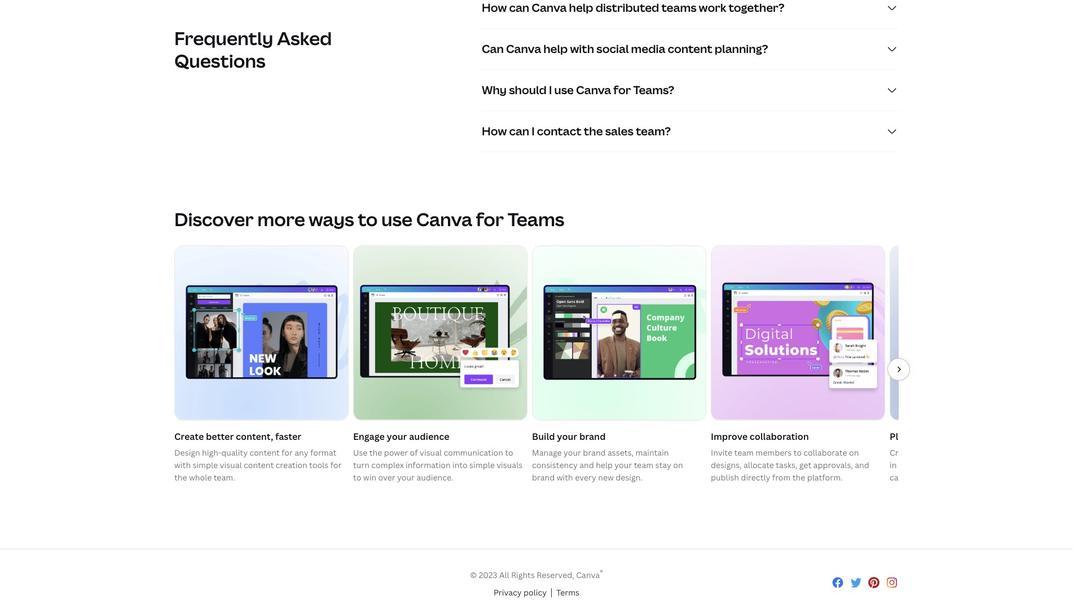 Task type: describe. For each thing, give the bounding box(es) containing it.
tasks,
[[776, 460, 798, 471]]

for inside dropdown button
[[614, 82, 631, 98]]

resource planschedule image
[[890, 246, 1064, 420]]

for left the teams
[[476, 207, 504, 231]]

build your brand
[[532, 431, 606, 443]]

privacy
[[494, 587, 522, 598]]

plan and schedule
[[890, 431, 970, 443]]

any
[[295, 447, 308, 458]]

engage your audience
[[353, 431, 449, 443]]

to up the visuals
[[505, 447, 513, 458]]

collaboration
[[750, 431, 809, 443]]

can
[[509, 124, 529, 139]]

with inside dropdown button
[[570, 41, 594, 56]]

of
[[410, 447, 418, 458]]

the inside invite team members to collaborate on designs,  allocate tasks, get approvals, and publish directly from the platform.
[[793, 472, 805, 483]]

create multi-channel campaigns with a built- in content publishing workflow, a social media calendar, and advanced insights.
[[890, 447, 1064, 483]]

terms
[[556, 587, 580, 598]]

why
[[482, 82, 507, 98]]

whole
[[189, 472, 212, 483]]

quality
[[221, 447, 248, 458]]

help inside manage your brand assets, maintain consistency and help your team stay on brand with every new design.
[[596, 460, 613, 471]]

more
[[257, 207, 305, 231]]

why should i use canva for teams?
[[482, 82, 674, 98]]

questions
[[174, 49, 266, 73]]

ways
[[309, 207, 354, 231]]

to inside invite team members to collaborate on designs,  allocate tasks, get approvals, and publish directly from the platform.
[[794, 447, 802, 458]]

tools
[[309, 460, 328, 471]]

help inside dropdown button
[[544, 41, 568, 56]]

use inside why should i use canva for teams? dropdown button
[[554, 82, 574, 98]]

brand for manage
[[583, 447, 606, 458]]

social inside dropdown button
[[597, 41, 629, 56]]

consistency
[[532, 460, 578, 471]]

directly
[[741, 472, 770, 483]]

how
[[482, 124, 507, 139]]

get
[[799, 460, 812, 471]]

platform.
[[807, 472, 843, 483]]

calendar,
[[890, 472, 924, 483]]

workflow,
[[972, 460, 1009, 471]]

power
[[384, 447, 408, 458]]

plan
[[890, 431, 909, 443]]

with inside 'design high-quality content for any format with simple visual content creation tools for the whole team.'
[[174, 460, 191, 471]]

communication
[[444, 447, 503, 458]]

social inside 'create multi-channel campaigns with a built- in content publishing workflow, a social media calendar, and advanced insights.'
[[1017, 460, 1039, 471]]

approvals,
[[813, 460, 853, 471]]

improve
[[711, 431, 748, 443]]

channel
[[940, 447, 970, 458]]

contact
[[537, 124, 582, 139]]

design
[[174, 447, 200, 458]]

complex
[[371, 460, 404, 471]]

new
[[598, 472, 614, 483]]

advanced
[[943, 472, 980, 483]]

every
[[575, 472, 596, 483]]

multi-
[[917, 447, 940, 458]]

the inside dropdown button
[[584, 124, 603, 139]]

stay
[[655, 460, 671, 471]]

content down quality
[[244, 460, 274, 471]]

information
[[406, 460, 451, 471]]

and inside invite team members to collaborate on designs,  allocate tasks, get approvals, and publish directly from the platform.
[[855, 460, 869, 471]]

and inside manage your brand assets, maintain consistency and help your team stay on brand with every new design.
[[580, 460, 594, 471]]

visual inside 'design high-quality content for any format with simple visual content creation tools for the whole team.'
[[220, 460, 242, 471]]

canva inside '© 2023 all rights reserved, canva ®'
[[576, 570, 600, 581]]

2 vertical spatial brand
[[532, 472, 555, 483]]

i for contact
[[532, 124, 535, 139]]

insights.
[[982, 472, 1013, 483]]

use
[[353, 447, 368, 458]]

can
[[482, 41, 504, 56]]

teams
[[508, 207, 564, 231]]

planning?
[[715, 41, 768, 56]]

2023
[[479, 570, 498, 581]]

team.
[[214, 472, 235, 483]]

©
[[470, 570, 477, 581]]

allocate
[[744, 460, 774, 471]]

better
[[206, 431, 234, 443]]

sales
[[605, 124, 634, 139]]

team inside manage your brand assets, maintain consistency and help your team stay on brand with every new design.
[[634, 460, 653, 471]]

improve collaboration
[[711, 431, 809, 443]]

0 horizontal spatial use
[[381, 207, 413, 231]]

create for create better content, faster
[[174, 431, 204, 443]]

rights
[[511, 570, 535, 581]]

to left the win
[[353, 472, 361, 483]]

create better content, faster
[[174, 431, 301, 443]]



Task type: locate. For each thing, give the bounding box(es) containing it.
brand down consistency
[[532, 472, 555, 483]]

all
[[499, 570, 509, 581]]

social up why should i use canva for teams?
[[597, 41, 629, 56]]

on inside invite team members to collaborate on designs,  allocate tasks, get approvals, and publish directly from the platform.
[[849, 447, 859, 458]]

create up in
[[890, 447, 915, 458]]

0 horizontal spatial a
[[1010, 460, 1015, 471]]

content
[[668, 41, 712, 56], [250, 447, 280, 458], [244, 460, 274, 471], [899, 460, 929, 471]]

use the power of visual communication to turn complex information into simple visuals to win over your audience.
[[353, 447, 523, 483]]

a left "built-"
[[1033, 447, 1038, 458]]

for up creation on the bottom left of page
[[282, 447, 293, 458]]

0 horizontal spatial on
[[673, 460, 683, 471]]

0 vertical spatial brand
[[579, 431, 606, 443]]

© 2023 all rights reserved, canva ®
[[470, 569, 603, 581]]

1 horizontal spatial social
[[1017, 460, 1039, 471]]

privacy policy link
[[494, 587, 547, 599]]

i for use
[[549, 82, 552, 98]]

visuals
[[497, 460, 523, 471]]

a
[[1033, 447, 1038, 458], [1010, 460, 1015, 471]]

i right should
[[549, 82, 552, 98]]

invite
[[711, 447, 732, 458]]

content up calendar,
[[899, 460, 929, 471]]

on up approvals,
[[849, 447, 859, 458]]

0 vertical spatial on
[[849, 447, 859, 458]]

simple
[[193, 460, 218, 471], [470, 460, 495, 471]]

your right build
[[557, 431, 577, 443]]

0 horizontal spatial social
[[597, 41, 629, 56]]

manage your brand assets, maintain consistency and help your team stay on brand with every new design.
[[532, 447, 683, 483]]

privacy policy
[[494, 587, 547, 598]]

high-
[[202, 447, 221, 458]]

0 horizontal spatial media
[[631, 41, 665, 56]]

your for build
[[557, 431, 577, 443]]

team up allocate
[[734, 447, 754, 458]]

should
[[509, 82, 547, 98]]

0 vertical spatial visual
[[420, 447, 442, 458]]

0 vertical spatial media
[[631, 41, 665, 56]]

help
[[544, 41, 568, 56], [596, 460, 613, 471]]

i inside dropdown button
[[549, 82, 552, 98]]

1 horizontal spatial simple
[[470, 460, 495, 471]]

how can i contact the sales team?
[[482, 124, 671, 139]]

0 horizontal spatial i
[[532, 124, 535, 139]]

brand up manage your brand assets, maintain consistency and help your team stay on brand with every new design.
[[579, 431, 606, 443]]

for right tools
[[330, 460, 342, 471]]

with inside manage your brand assets, maintain consistency and help your team stay on brand with every new design.
[[557, 472, 573, 483]]

members
[[756, 447, 792, 458]]

create up design
[[174, 431, 204, 443]]

simple down communication
[[470, 460, 495, 471]]

0 horizontal spatial help
[[544, 41, 568, 56]]

1 horizontal spatial help
[[596, 460, 613, 471]]

visual up information
[[420, 447, 442, 458]]

invite team members to collaborate on designs,  allocate tasks, get approvals, and publish directly from the platform.
[[711, 447, 869, 483]]

your right over
[[397, 472, 415, 483]]

to right ways
[[358, 207, 378, 231]]

1 vertical spatial a
[[1010, 460, 1015, 471]]

1 horizontal spatial media
[[1041, 460, 1064, 471]]

content up why should i use canva for teams? dropdown button
[[668, 41, 712, 56]]

1 horizontal spatial a
[[1033, 447, 1038, 458]]

0 horizontal spatial create
[[174, 431, 204, 443]]

with up why should i use canva for teams?
[[570, 41, 594, 56]]

can canva help with social media content planning? button
[[482, 29, 899, 69]]

your up power
[[387, 431, 407, 443]]

collaborate
[[804, 447, 847, 458]]

creation
[[276, 460, 307, 471]]

on inside manage your brand assets, maintain consistency and help your team stay on brand with every new design.
[[673, 460, 683, 471]]

0 vertical spatial i
[[549, 82, 552, 98]]

manage
[[532, 447, 562, 458]]

content,
[[236, 431, 273, 443]]

simple up whole
[[193, 460, 218, 471]]

teams?
[[633, 82, 674, 98]]

with left "built-"
[[1015, 447, 1031, 458]]

help up new
[[596, 460, 613, 471]]

and down publishing at right
[[926, 472, 941, 483]]

with down consistency
[[557, 472, 573, 483]]

1 vertical spatial social
[[1017, 460, 1039, 471]]

1 vertical spatial brand
[[583, 447, 606, 458]]

win
[[363, 472, 376, 483]]

the inside use the power of visual communication to turn complex information into simple visuals to win over your audience.
[[369, 447, 382, 458]]

1 horizontal spatial on
[[849, 447, 859, 458]]

resource engageyouraudience image
[[354, 246, 527, 420]]

team
[[734, 447, 754, 458], [634, 460, 653, 471]]

the left whole
[[174, 472, 187, 483]]

1 vertical spatial team
[[634, 460, 653, 471]]

maintain
[[636, 447, 669, 458]]

visual down quality
[[220, 460, 242, 471]]

0 vertical spatial a
[[1033, 447, 1038, 458]]

resource improvecollaboration image
[[712, 246, 885, 420]]

brand for build
[[579, 431, 606, 443]]

visual
[[420, 447, 442, 458], [220, 460, 242, 471]]

2 simple from the left
[[470, 460, 495, 471]]

i right can
[[532, 124, 535, 139]]

media inside dropdown button
[[631, 41, 665, 56]]

simple inside use the power of visual communication to turn complex information into simple visuals to win over your audience.
[[470, 460, 495, 471]]

content down content,
[[250, 447, 280, 458]]

1 horizontal spatial create
[[890, 447, 915, 458]]

and right approvals,
[[855, 460, 869, 471]]

from
[[772, 472, 791, 483]]

team inside invite team members to collaborate on designs,  allocate tasks, get approvals, and publish directly from the platform.
[[734, 447, 754, 458]]

0 horizontal spatial team
[[634, 460, 653, 471]]

in
[[890, 460, 897, 471]]

1 simple from the left
[[193, 460, 218, 471]]

reserved,
[[537, 570, 574, 581]]

design high-quality content for any format with simple visual content creation tools for the whole team.
[[174, 447, 342, 483]]

on right stay at the right of the page
[[673, 460, 683, 471]]

faster
[[275, 431, 301, 443]]

designs,
[[711, 460, 742, 471]]

the
[[584, 124, 603, 139], [369, 447, 382, 458], [174, 472, 187, 483], [793, 472, 805, 483]]

discover more ways to use canva for teams
[[174, 207, 564, 231]]

your down "assets,"
[[615, 460, 632, 471]]

policy
[[524, 587, 547, 598]]

media
[[631, 41, 665, 56], [1041, 460, 1064, 471]]

your inside use the power of visual communication to turn complex information into simple visuals to win over your audience.
[[397, 472, 415, 483]]

frequently asked questions
[[174, 26, 332, 73]]

simple inside 'design high-quality content for any format with simple visual content creation tools for the whole team.'
[[193, 460, 218, 471]]

audience.
[[417, 472, 453, 483]]

publishing
[[931, 460, 970, 471]]

assets,
[[608, 447, 634, 458]]

the down get
[[793, 472, 805, 483]]

turn
[[353, 460, 370, 471]]

brand left "assets,"
[[583, 447, 606, 458]]

publish
[[711, 472, 739, 483]]

and up every
[[580, 460, 594, 471]]

canva
[[506, 41, 541, 56], [576, 82, 611, 98], [416, 207, 472, 231], [576, 570, 600, 581]]

1 vertical spatial help
[[596, 460, 613, 471]]

1 vertical spatial media
[[1041, 460, 1064, 471]]

media down "built-"
[[1041, 460, 1064, 471]]

your down build your brand at the bottom of the page
[[564, 447, 581, 458]]

i
[[549, 82, 552, 98], [532, 124, 535, 139]]

create inside 'create multi-channel campaigns with a built- in content publishing workflow, a social media calendar, and advanced insights.'
[[890, 447, 915, 458]]

1 vertical spatial use
[[381, 207, 413, 231]]

your for engage
[[387, 431, 407, 443]]

0 vertical spatial social
[[597, 41, 629, 56]]

social
[[597, 41, 629, 56], [1017, 460, 1039, 471]]

visual inside use the power of visual communication to turn complex information into simple visuals to win over your audience.
[[420, 447, 442, 458]]

content inside 'create multi-channel campaigns with a built- in content publishing workflow, a social media calendar, and advanced insights.'
[[899, 460, 929, 471]]

help up why should i use canva for teams?
[[544, 41, 568, 56]]

why should i use canva for teams? button
[[482, 70, 899, 111]]

built-
[[1040, 447, 1060, 458]]

0 vertical spatial use
[[554, 82, 574, 98]]

0 vertical spatial help
[[544, 41, 568, 56]]

1 vertical spatial on
[[673, 460, 683, 471]]

®
[[600, 569, 603, 577]]

and up multi- at the right of the page
[[911, 431, 928, 443]]

can canva help with social media content planning?
[[482, 41, 768, 56]]

resource createcontent image
[[175, 246, 348, 420]]

brand
[[579, 431, 606, 443], [583, 447, 606, 458], [532, 472, 555, 483]]

resource buildyourbrand image
[[533, 246, 706, 420]]

schedule
[[930, 431, 970, 443]]

the right use
[[369, 447, 382, 458]]

with down design
[[174, 460, 191, 471]]

media up teams?
[[631, 41, 665, 56]]

team down maintain
[[634, 460, 653, 471]]

i inside dropdown button
[[532, 124, 535, 139]]

a up insights.
[[1010, 460, 1015, 471]]

create for create multi-channel campaigns with a built- in content publishing workflow, a social media calendar, and advanced insights.
[[890, 447, 915, 458]]

terms link
[[556, 587, 580, 599]]

0 horizontal spatial simple
[[193, 460, 218, 471]]

0 vertical spatial team
[[734, 447, 754, 458]]

content inside dropdown button
[[668, 41, 712, 56]]

1 horizontal spatial team
[[734, 447, 754, 458]]

your
[[387, 431, 407, 443], [557, 431, 577, 443], [564, 447, 581, 458], [615, 460, 632, 471], [397, 472, 415, 483]]

over
[[378, 472, 395, 483]]

campaigns
[[972, 447, 1013, 458]]

format
[[310, 447, 336, 458]]

1 vertical spatial create
[[890, 447, 915, 458]]

for left teams?
[[614, 82, 631, 98]]

1 vertical spatial visual
[[220, 460, 242, 471]]

audience
[[409, 431, 449, 443]]

0 horizontal spatial visual
[[220, 460, 242, 471]]

1 horizontal spatial i
[[549, 82, 552, 98]]

0 vertical spatial create
[[174, 431, 204, 443]]

the inside 'design high-quality content for any format with simple visual content creation tools for the whole team.'
[[174, 472, 187, 483]]

how can i contact the sales team? button
[[482, 111, 899, 152]]

design.
[[616, 472, 643, 483]]

1 horizontal spatial use
[[554, 82, 574, 98]]

team?
[[636, 124, 671, 139]]

social right the workflow,
[[1017, 460, 1039, 471]]

and inside 'create multi-channel campaigns with a built- in content publishing workflow, a social media calendar, and advanced insights.'
[[926, 472, 941, 483]]

to
[[358, 207, 378, 231], [505, 447, 513, 458], [794, 447, 802, 458], [353, 472, 361, 483]]

discover
[[174, 207, 254, 231]]

into
[[453, 460, 468, 471]]

to up get
[[794, 447, 802, 458]]

1 vertical spatial i
[[532, 124, 535, 139]]

1 horizontal spatial visual
[[420, 447, 442, 458]]

use
[[554, 82, 574, 98], [381, 207, 413, 231]]

your for manage
[[564, 447, 581, 458]]

media inside 'create multi-channel campaigns with a built- in content publishing workflow, a social media calendar, and advanced insights.'
[[1041, 460, 1064, 471]]

the left the sales on the top right of page
[[584, 124, 603, 139]]

with inside 'create multi-channel campaigns with a built- in content publishing workflow, a social media calendar, and advanced insights.'
[[1015, 447, 1031, 458]]

frequently
[[174, 26, 273, 50]]



Task type: vqa. For each thing, say whether or not it's contained in the screenshot.


